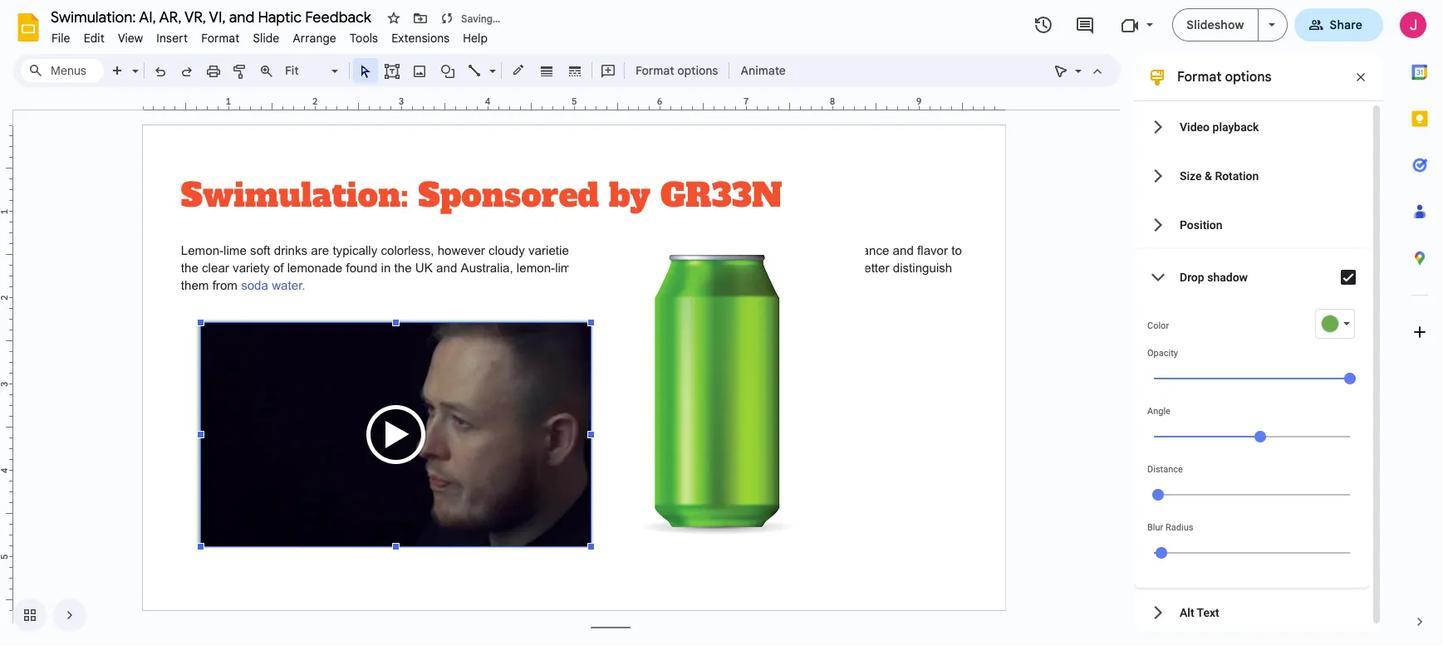 Task type: describe. For each thing, give the bounding box(es) containing it.
main toolbar
[[103, 58, 794, 83]]

tab list inside menu bar banner
[[1397, 49, 1443, 599]]

slide menu item
[[246, 28, 286, 48]]

opacity
[[1148, 348, 1178, 359]]

insert
[[156, 31, 188, 46]]

format options section
[[1134, 54, 1384, 637]]

options inside button
[[677, 63, 718, 78]]

format inside button
[[636, 63, 674, 78]]

Zoom text field
[[283, 59, 329, 82]]

position
[[1180, 218, 1223, 231]]

angle image
[[1255, 431, 1266, 443]]

saving…
[[461, 12, 500, 25]]

border weight option
[[537, 59, 556, 82]]

format menu item
[[195, 28, 246, 48]]

drop shadow tab
[[1134, 249, 1370, 306]]

extensions
[[391, 31, 450, 46]]

size & rotation
[[1180, 169, 1259, 182]]

mode and view toolbar
[[1048, 54, 1111, 87]]

saving… button
[[435, 7, 505, 30]]

alt text tab
[[1134, 588, 1370, 637]]

edit
[[84, 31, 105, 46]]

menu bar banner
[[0, 0, 1443, 646]]

extensions menu item
[[385, 28, 456, 48]]

border color: transparent image
[[509, 59, 528, 81]]

&
[[1205, 169, 1212, 182]]

border dash option
[[565, 59, 585, 82]]

video playback
[[1180, 120, 1259, 133]]

drop shadow
[[1180, 271, 1248, 284]]

start slideshow (⌘+enter) image
[[1268, 23, 1275, 27]]

playback
[[1213, 120, 1259, 133]]

size
[[1180, 169, 1202, 182]]

navigation inside format options application
[[0, 586, 86, 646]]

Rename text field
[[45, 7, 381, 27]]

view
[[118, 31, 143, 46]]

blur radius
[[1148, 523, 1194, 533]]

opacity image
[[1344, 373, 1356, 385]]

format options inside section
[[1177, 69, 1272, 86]]

menu bar inside menu bar banner
[[45, 22, 495, 49]]

text
[[1197, 606, 1220, 619]]

arrange menu item
[[286, 28, 343, 48]]

slideshow button
[[1173, 8, 1258, 42]]

live pointer settings image
[[1071, 60, 1082, 66]]



Task type: vqa. For each thing, say whether or not it's contained in the screenshot.
none
no



Task type: locate. For each thing, give the bounding box(es) containing it.
format inside menu item
[[201, 31, 240, 46]]

blur
[[1148, 523, 1164, 533]]

view menu item
[[111, 28, 150, 48]]

size & rotation tab
[[1134, 151, 1370, 200]]

tab list
[[1397, 49, 1443, 599]]

1 horizontal spatial options
[[1225, 69, 1272, 86]]

help menu item
[[456, 28, 495, 48]]

options inside section
[[1225, 69, 1272, 86]]

distance image
[[1153, 489, 1164, 501]]

opacity slider
[[1148, 359, 1357, 397]]

blur radius slider
[[1148, 533, 1357, 572]]

0 horizontal spatial format
[[201, 31, 240, 46]]

shadow
[[1207, 271, 1248, 284]]

share
[[1330, 17, 1363, 32]]

Menus field
[[21, 59, 104, 82]]

edit menu item
[[77, 28, 111, 48]]

navigation
[[0, 586, 86, 646]]

alt
[[1180, 606, 1195, 619]]

format options
[[636, 63, 718, 78], [1177, 69, 1272, 86]]

blur radius image
[[1156, 548, 1167, 559]]

angle
[[1148, 406, 1171, 417]]

insert image image
[[410, 59, 429, 82]]

format inside section
[[1177, 69, 1222, 86]]

angle slider
[[1148, 417, 1357, 455]]

color
[[1148, 321, 1169, 332]]

format options button
[[628, 58, 726, 83]]

animate button
[[733, 58, 793, 83]]

format right border dash option
[[636, 63, 674, 78]]

2 horizontal spatial format
[[1177, 69, 1222, 86]]

share button
[[1294, 8, 1384, 42]]

animate
[[741, 63, 786, 78]]

options up video playback tab
[[1225, 69, 1272, 86]]

tools menu item
[[343, 28, 385, 48]]

Toggle shadow checkbox
[[1332, 261, 1365, 294]]

distance
[[1148, 464, 1183, 475]]

drop
[[1180, 271, 1205, 284]]

tools
[[350, 31, 378, 46]]

slide
[[253, 31, 280, 46]]

format options application
[[0, 0, 1443, 646]]

1 horizontal spatial format
[[636, 63, 674, 78]]

format down rename text box
[[201, 31, 240, 46]]

file
[[52, 31, 70, 46]]

format
[[201, 31, 240, 46], [636, 63, 674, 78], [1177, 69, 1222, 86]]

insert menu item
[[150, 28, 195, 48]]

video
[[1180, 120, 1210, 133]]

shape image
[[438, 59, 457, 82]]

video playback tab
[[1134, 102, 1370, 151]]

1 horizontal spatial format options
[[1177, 69, 1272, 86]]

0 horizontal spatial format options
[[636, 63, 718, 78]]

new slide with layout image
[[128, 60, 139, 66]]

file menu item
[[45, 28, 77, 48]]

position tab
[[1134, 200, 1370, 249]]

help
[[463, 31, 488, 46]]

arrange
[[293, 31, 336, 46]]

distance slider
[[1148, 475, 1357, 514]]

Zoom field
[[280, 59, 346, 83]]

options
[[677, 63, 718, 78], [1225, 69, 1272, 86]]

0 horizontal spatial options
[[677, 63, 718, 78]]

alt text
[[1180, 606, 1220, 619]]

menu bar containing file
[[45, 22, 495, 49]]

format options inside button
[[636, 63, 718, 78]]

rotation
[[1215, 169, 1259, 182]]

radius
[[1166, 523, 1194, 533]]

format up video on the top right of the page
[[1177, 69, 1222, 86]]

Star checkbox
[[382, 7, 406, 30]]

slideshow
[[1187, 17, 1244, 32]]

menu bar
[[45, 22, 495, 49]]

options left 'animate'
[[677, 63, 718, 78]]



